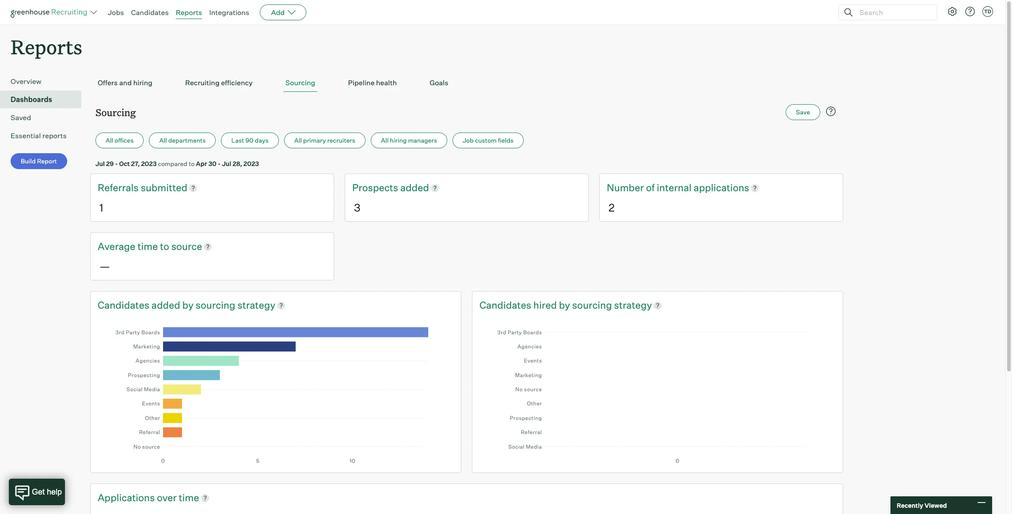 Task type: vqa. For each thing, say whether or not it's contained in the screenshot.
Engineering at top left
no



Task type: describe. For each thing, give the bounding box(es) containing it.
job custom fields
[[463, 137, 514, 144]]

internal link
[[657, 181, 694, 195]]

of
[[646, 182, 655, 194]]

29
[[106, 160, 114, 168]]

offers
[[98, 78, 118, 87]]

departments
[[168, 137, 206, 144]]

offices
[[115, 137, 134, 144]]

by link for hired
[[559, 299, 572, 312]]

last 90 days button
[[221, 133, 279, 149]]

saved
[[11, 113, 31, 122]]

recently
[[897, 502, 923, 509]]

1 vertical spatial time link
[[179, 492, 199, 505]]

last 90 days
[[231, 137, 269, 144]]

candidates link for candidates hired by sourcing
[[480, 299, 533, 312]]

health
[[376, 78, 397, 87]]

offers and hiring button
[[95, 74, 155, 92]]

essential reports
[[11, 131, 67, 140]]

td button
[[981, 4, 995, 19]]

configure image
[[947, 6, 958, 17]]

prospects
[[352, 182, 400, 194]]

save button
[[786, 104, 820, 120]]

Search text field
[[858, 6, 929, 19]]

hired
[[533, 299, 557, 311]]

applications
[[98, 492, 155, 504]]

strategy for candidates hired by sourcing
[[614, 299, 652, 311]]

overview
[[11, 77, 41, 86]]

xychart image for candidates hired by sourcing
[[492, 321, 823, 464]]

recruiters
[[327, 137, 355, 144]]

strategy link for candidates added by sourcing
[[237, 299, 275, 312]]

recruiting
[[185, 78, 220, 87]]

0 horizontal spatial added link
[[152, 299, 182, 312]]

fields
[[498, 137, 514, 144]]

td button
[[983, 6, 993, 17]]

build report button
[[11, 153, 67, 169]]

jobs link
[[108, 8, 124, 17]]

apr
[[196, 160, 207, 168]]

strategy link for candidates hired by sourcing
[[614, 299, 652, 312]]

source
[[171, 240, 202, 252]]

28,
[[233, 160, 242, 168]]

all primary recruiters button
[[284, 133, 366, 149]]

0 horizontal spatial to
[[160, 240, 169, 252]]

jobs
[[108, 8, 124, 17]]

applications link
[[694, 181, 749, 195]]

and
[[119, 78, 132, 87]]

all primary recruiters
[[294, 137, 355, 144]]

recruiting efficiency button
[[183, 74, 255, 92]]

essential reports link
[[11, 130, 78, 141]]

applications
[[694, 182, 749, 194]]

tab list containing offers and hiring
[[95, 74, 838, 92]]

build report
[[21, 157, 57, 165]]

sourcing button
[[283, 74, 318, 92]]

1 2023 from the left
[[141, 160, 157, 168]]

reports link
[[176, 8, 202, 17]]

30
[[208, 160, 217, 168]]

days
[[255, 137, 269, 144]]

submitted link
[[141, 181, 187, 195]]

candidates for candidates hired by sourcing
[[480, 299, 531, 311]]

all for all primary recruiters
[[294, 137, 302, 144]]

1
[[99, 201, 103, 214]]

sourcing for candidates added by sourcing
[[196, 299, 235, 311]]

0 vertical spatial added link
[[400, 181, 429, 195]]

greenhouse recruiting image
[[11, 7, 90, 18]]

by for added
[[182, 299, 194, 311]]

all offices
[[106, 137, 134, 144]]

average link
[[98, 240, 138, 254]]

add
[[271, 8, 285, 17]]

by for hired
[[559, 299, 570, 311]]

1 horizontal spatial to
[[189, 160, 195, 168]]

referrals link
[[98, 181, 141, 195]]

all offices button
[[95, 133, 144, 149]]

faq image
[[826, 106, 836, 117]]

td
[[984, 8, 992, 15]]

pipeline
[[348, 78, 375, 87]]

hired link
[[533, 299, 559, 312]]

offers and hiring
[[98, 78, 152, 87]]

applications over
[[98, 492, 179, 504]]

—
[[99, 260, 110, 273]]

candidates for candidates
[[131, 8, 169, 17]]

candidates for candidates added by sourcing
[[98, 299, 149, 311]]

to link
[[160, 240, 171, 254]]

custom
[[475, 137, 497, 144]]

over link
[[157, 492, 179, 505]]

hiring inside button
[[390, 137, 407, 144]]



Task type: locate. For each thing, give the bounding box(es) containing it.
sourcing for candidates hired by sourcing
[[572, 299, 612, 311]]

pipeline health button
[[346, 74, 399, 92]]

job
[[463, 137, 474, 144]]

1 vertical spatial added
[[152, 299, 180, 311]]

2 sourcing link from the left
[[572, 299, 614, 312]]

all departments button
[[149, 133, 216, 149]]

xychart image for candidates added by sourcing
[[110, 321, 442, 464]]

0 horizontal spatial added
[[152, 299, 180, 311]]

goals button
[[427, 74, 451, 92]]

2 strategy from the left
[[614, 299, 652, 311]]

all inside "button"
[[106, 137, 113, 144]]

0 horizontal spatial jul
[[95, 160, 105, 168]]

1 horizontal spatial reports
[[176, 8, 202, 17]]

4 all from the left
[[381, 137, 389, 144]]

hiring left managers
[[390, 137, 407, 144]]

1 horizontal spatial time link
[[179, 492, 199, 505]]

all left managers
[[381, 137, 389, 144]]

1 by from the left
[[182, 299, 194, 311]]

time link
[[138, 240, 160, 254], [179, 492, 199, 505]]

average time to
[[98, 240, 171, 252]]

build
[[21, 157, 36, 165]]

report
[[37, 157, 57, 165]]

1 sourcing link from the left
[[196, 299, 237, 312]]

1 horizontal spatial -
[[218, 160, 221, 168]]

to
[[189, 160, 195, 168], [160, 240, 169, 252]]

1 by link from the left
[[182, 299, 196, 312]]

over
[[157, 492, 177, 504]]

2 sourcing from the left
[[572, 299, 612, 311]]

1 strategy link from the left
[[237, 299, 275, 312]]

0 horizontal spatial hiring
[[133, 78, 152, 87]]

managers
[[408, 137, 437, 144]]

integrations link
[[209, 8, 249, 17]]

recruiting efficiency
[[185, 78, 253, 87]]

candidates added by sourcing
[[98, 299, 237, 311]]

jul left 28, in the top of the page
[[222, 160, 231, 168]]

last
[[231, 137, 244, 144]]

0 horizontal spatial by link
[[182, 299, 196, 312]]

0 horizontal spatial sourcing
[[95, 106, 136, 119]]

0 vertical spatial reports
[[176, 8, 202, 17]]

primary
[[303, 137, 326, 144]]

candidates link for candidates added by sourcing
[[98, 299, 152, 312]]

2023 right 27,
[[141, 160, 157, 168]]

candidates
[[131, 8, 169, 17], [98, 299, 149, 311], [480, 299, 531, 311]]

all departments
[[159, 137, 206, 144]]

dashboards link
[[11, 94, 78, 105]]

0 horizontal spatial sourcing
[[196, 299, 235, 311]]

to left the source
[[160, 240, 169, 252]]

all for all departments
[[159, 137, 167, 144]]

1 sourcing from the left
[[196, 299, 235, 311]]

0 horizontal spatial by
[[182, 299, 194, 311]]

essential
[[11, 131, 41, 140]]

all left departments
[[159, 137, 167, 144]]

jul 29 - oct 27, 2023 compared to apr 30 - jul 28, 2023
[[95, 160, 259, 168]]

strategy for candidates added by sourcing
[[237, 299, 275, 311]]

candidates down —
[[98, 299, 149, 311]]

0 horizontal spatial -
[[115, 160, 118, 168]]

- right the 30
[[218, 160, 221, 168]]

0 vertical spatial added
[[400, 182, 429, 194]]

1 horizontal spatial sourcing
[[285, 78, 315, 87]]

0 vertical spatial to
[[189, 160, 195, 168]]

90
[[245, 137, 254, 144]]

time left to link at the left of the page
[[138, 240, 158, 252]]

recently viewed
[[897, 502, 947, 509]]

27,
[[131, 160, 140, 168]]

1 strategy from the left
[[237, 299, 275, 311]]

jul
[[95, 160, 105, 168], [222, 160, 231, 168]]

0 vertical spatial hiring
[[133, 78, 152, 87]]

efficiency
[[221, 78, 253, 87]]

xychart image
[[110, 321, 442, 464], [492, 321, 823, 464]]

hiring right and
[[133, 78, 152, 87]]

2 by from the left
[[559, 299, 570, 311]]

viewed
[[925, 502, 947, 509]]

applications link
[[98, 492, 157, 505]]

to left 'apr' at top left
[[189, 160, 195, 168]]

2023 right 28, in the top of the page
[[243, 160, 259, 168]]

candidates right "jobs"
[[131, 8, 169, 17]]

0 horizontal spatial strategy
[[237, 299, 275, 311]]

compared
[[158, 160, 187, 168]]

1 vertical spatial time
[[179, 492, 199, 504]]

time link right average
[[138, 240, 160, 254]]

1 xychart image from the left
[[110, 321, 442, 464]]

all inside 'button'
[[294, 137, 302, 144]]

1 jul from the left
[[95, 160, 105, 168]]

number
[[607, 182, 644, 194]]

0 vertical spatial time link
[[138, 240, 160, 254]]

0 vertical spatial time
[[138, 240, 158, 252]]

1 horizontal spatial by link
[[559, 299, 572, 312]]

internal
[[657, 182, 692, 194]]

all for all offices
[[106, 137, 113, 144]]

1 vertical spatial hiring
[[390, 137, 407, 144]]

number of internal
[[607, 182, 694, 194]]

1 horizontal spatial hiring
[[390, 137, 407, 144]]

1 vertical spatial to
[[160, 240, 169, 252]]

1 horizontal spatial added link
[[400, 181, 429, 195]]

sourcing link
[[196, 299, 237, 312], [572, 299, 614, 312]]

- right 29
[[115, 160, 118, 168]]

2 xychart image from the left
[[492, 321, 823, 464]]

candidates hired by sourcing
[[480, 299, 614, 311]]

2 all from the left
[[159, 137, 167, 144]]

add button
[[260, 4, 306, 20]]

submitted
[[141, 182, 187, 194]]

2 strategy link from the left
[[614, 299, 652, 312]]

1 horizontal spatial added
[[400, 182, 429, 194]]

strategy
[[237, 299, 275, 311], [614, 299, 652, 311]]

by link for added
[[182, 299, 196, 312]]

reports left integrations
[[176, 8, 202, 17]]

all left the primary
[[294, 137, 302, 144]]

all hiring managers
[[381, 137, 437, 144]]

oct
[[119, 160, 130, 168]]

by
[[182, 299, 194, 311], [559, 299, 570, 311]]

hiring
[[133, 78, 152, 87], [390, 137, 407, 144]]

source link
[[171, 240, 202, 254]]

of link
[[646, 181, 657, 195]]

job custom fields button
[[453, 133, 524, 149]]

0 horizontal spatial xychart image
[[110, 321, 442, 464]]

sourcing link for candidates hired by sourcing
[[572, 299, 614, 312]]

time link right the "over"
[[179, 492, 199, 505]]

hiring inside button
[[133, 78, 152, 87]]

2 by link from the left
[[559, 299, 572, 312]]

1 horizontal spatial 2023
[[243, 160, 259, 168]]

reports down greenhouse recruiting image
[[11, 34, 82, 60]]

0 horizontal spatial strategy link
[[237, 299, 275, 312]]

1 horizontal spatial xychart image
[[492, 321, 823, 464]]

0 horizontal spatial sourcing link
[[196, 299, 237, 312]]

reports
[[42, 131, 67, 140]]

overview link
[[11, 76, 78, 87]]

all hiring managers button
[[371, 133, 447, 149]]

time right the "over"
[[179, 492, 199, 504]]

0 horizontal spatial reports
[[11, 34, 82, 60]]

-
[[115, 160, 118, 168], [218, 160, 221, 168]]

goals
[[430, 78, 448, 87]]

candidates left hired
[[480, 299, 531, 311]]

1 vertical spatial sourcing
[[95, 106, 136, 119]]

0 horizontal spatial time
[[138, 240, 158, 252]]

candidates link
[[131, 8, 169, 17], [98, 299, 152, 312], [480, 299, 533, 312]]

sourcing link for candidates added by sourcing
[[196, 299, 237, 312]]

strategy link
[[237, 299, 275, 312], [614, 299, 652, 312]]

0 horizontal spatial 2023
[[141, 160, 157, 168]]

1 horizontal spatial jul
[[222, 160, 231, 168]]

2 jul from the left
[[222, 160, 231, 168]]

average
[[98, 240, 135, 252]]

jul left 29
[[95, 160, 105, 168]]

number link
[[607, 181, 646, 195]]

added link
[[400, 181, 429, 195], [152, 299, 182, 312]]

all for all hiring managers
[[381, 137, 389, 144]]

2 - from the left
[[218, 160, 221, 168]]

integrations
[[209, 8, 249, 17]]

tab list
[[95, 74, 838, 92]]

pipeline health
[[348, 78, 397, 87]]

2 2023 from the left
[[243, 160, 259, 168]]

1 vertical spatial reports
[[11, 34, 82, 60]]

0 horizontal spatial time link
[[138, 240, 160, 254]]

2023
[[141, 160, 157, 168], [243, 160, 259, 168]]

1 horizontal spatial strategy
[[614, 299, 652, 311]]

save
[[796, 108, 810, 116]]

3
[[354, 201, 360, 214]]

1 vertical spatial added link
[[152, 299, 182, 312]]

1 horizontal spatial strategy link
[[614, 299, 652, 312]]

all left offices at the top
[[106, 137, 113, 144]]

1 all from the left
[[106, 137, 113, 144]]

3 all from the left
[[294, 137, 302, 144]]

1 horizontal spatial sourcing link
[[572, 299, 614, 312]]

1 horizontal spatial by
[[559, 299, 570, 311]]

saved link
[[11, 112, 78, 123]]

prospects link
[[352, 181, 400, 195]]

referrals
[[98, 182, 141, 194]]

1 - from the left
[[115, 160, 118, 168]]

sourcing inside button
[[285, 78, 315, 87]]

1 horizontal spatial time
[[179, 492, 199, 504]]

0 vertical spatial sourcing
[[285, 78, 315, 87]]

1 horizontal spatial sourcing
[[572, 299, 612, 311]]

dashboards
[[11, 95, 52, 104]]



